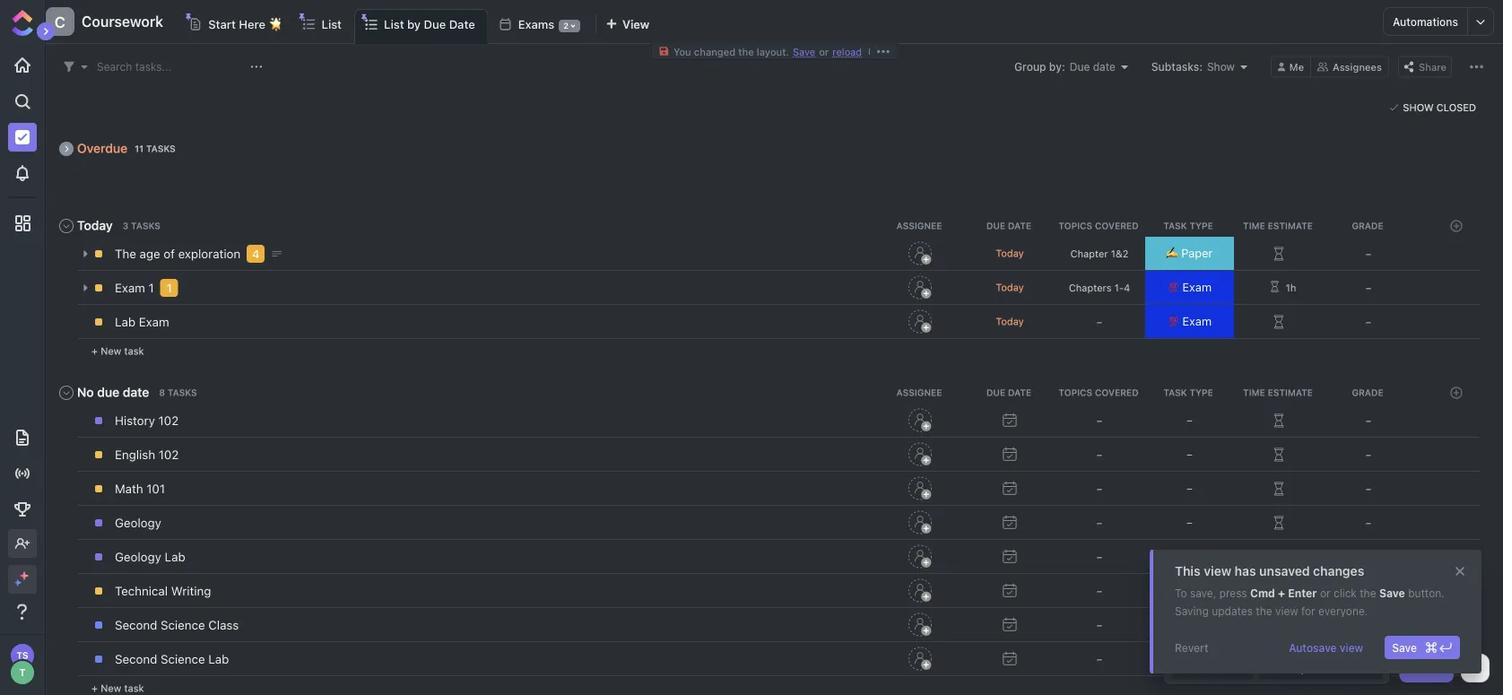 Task type: describe. For each thing, give the bounding box(es) containing it.
covered for no due date
[[1096, 388, 1139, 398]]

view button
[[598, 9, 658, 44]]

group by: due date
[[1015, 61, 1116, 73]]

save button
[[790, 46, 819, 57]]

8
[[159, 388, 165, 398]]

english 102 link
[[110, 440, 871, 470]]

today button for exam 1
[[966, 282, 1055, 294]]

of
[[164, 247, 175, 261]]

assignee for today
[[897, 221, 943, 231]]

exam for chapters 1-4's 💯 exam dropdown button
[[1183, 281, 1212, 294]]

coursework button
[[74, 2, 163, 41]]

2 1 from the left
[[167, 281, 172, 295]]

💯 exam button for –
[[1146, 305, 1235, 338]]

autosave view
[[1290, 642, 1364, 654]]

revert
[[1175, 642, 1209, 654]]

subtasks:
[[1152, 61, 1203, 73]]

2 vertical spatial the
[[1256, 605, 1273, 617]]

overdue
[[77, 141, 128, 156]]

0 horizontal spatial 4
[[252, 247, 260, 261]]

second for second science lab
[[115, 652, 157, 667]]

math 101
[[115, 482, 165, 496]]

1&2
[[1112, 248, 1129, 260]]

updates
[[1212, 605, 1253, 617]]

8 tasks
[[159, 388, 197, 398]]

geology lab link
[[110, 542, 871, 572]]

exam 1
[[115, 281, 154, 295]]

history
[[115, 414, 155, 428]]

changed
[[694, 46, 736, 57]]

math
[[115, 482, 143, 496]]

– button for english
[[1146, 438, 1235, 471]]

start here 🌟 link
[[208, 9, 288, 43]]

ts
[[17, 651, 28, 661]]

list link
[[322, 9, 349, 43]]

✍️  paper button
[[1146, 237, 1235, 270]]

0 vertical spatial +
[[92, 345, 98, 357]]

3
[[123, 221, 129, 231]]

task type button for today
[[1146, 221, 1236, 231]]

search tasks...
[[97, 61, 172, 73]]

✍️  paper
[[1167, 246, 1213, 260]]

today for –
[[996, 316, 1024, 328]]

or inside this view has unsaved changes to save, press cmd + enter or click the save button. saving updates the view for everyone.
[[1321, 587, 1331, 599]]

history 102 link
[[110, 406, 871, 436]]

+ inside this view has unsaved changes to save, press cmd + enter or click the save button. saving updates the view for everyone.
[[1279, 587, 1286, 599]]

102 for english 102
[[159, 448, 179, 462]]

technical writing link
[[110, 576, 871, 607]]

this
[[1175, 564, 1201, 579]]

has
[[1235, 564, 1257, 579]]

coursework
[[82, 13, 163, 30]]

grade for no due date
[[1353, 388, 1384, 398]]

math 101 link
[[110, 474, 871, 504]]

here
[[239, 17, 266, 31]]

share
[[1420, 61, 1447, 73]]

1 task from the top
[[124, 345, 144, 357]]

time for no due date
[[1244, 388, 1266, 398]]

autosave view button
[[1282, 636, 1371, 660]]

sparkle svg 2 image
[[14, 580, 21, 586]]

exams
[[518, 17, 555, 31]]

subtasks: show
[[1152, 61, 1235, 73]]

estimate for today
[[1268, 221, 1314, 231]]

layout.
[[757, 46, 790, 57]]

reload
[[833, 46, 862, 57]]

no
[[77, 385, 94, 400]]

task type button for no due date
[[1146, 388, 1236, 398]]

unsaved
[[1260, 564, 1311, 579]]

me button
[[1271, 56, 1312, 78]]

you
[[674, 46, 692, 57]]

💯 exam for chapters 1-4
[[1168, 281, 1212, 294]]

date
[[449, 18, 475, 31]]

due
[[97, 385, 120, 400]]

geology link
[[110, 508, 871, 538]]

ts t
[[17, 651, 28, 679]]

show closed
[[1404, 102, 1477, 114]]

0 vertical spatial show
[[1208, 61, 1235, 73]]

geology for geology
[[115, 516, 161, 530]]

covered for today
[[1096, 221, 1139, 231]]

assignee button for today
[[877, 221, 966, 231]]

exploration
[[178, 247, 241, 261]]

writing
[[171, 584, 211, 599]]

topics covered for today
[[1059, 221, 1139, 231]]

geology lab
[[115, 550, 185, 564]]

view
[[623, 17, 650, 31]]

assignees button
[[1312, 56, 1390, 78]]

start here 🌟
[[208, 17, 280, 31]]

8 tasks button
[[156, 388, 203, 398]]

share button
[[1399, 56, 1453, 78]]

save button
[[1386, 636, 1461, 660]]

type for today
[[1190, 221, 1214, 231]]

automations button
[[1385, 8, 1468, 35]]

estimate for no due date
[[1268, 388, 1314, 398]]

second science class
[[115, 618, 239, 633]]

t
[[19, 667, 26, 679]]

4 – button from the top
[[1146, 506, 1235, 539]]

chapters
[[1069, 282, 1112, 294]]

class
[[208, 618, 239, 633]]

by
[[407, 18, 421, 31]]

science for lab
[[161, 652, 205, 667]]

sparkle svg 1 image
[[20, 572, 29, 581]]

time estimate button for no due date
[[1236, 388, 1325, 398]]

list for list
[[322, 17, 342, 31]]

technical writing
[[115, 584, 211, 599]]

view for autosave
[[1340, 642, 1364, 654]]

3 today button from the top
[[966, 316, 1055, 328]]

tasks for today
[[131, 221, 160, 231]]

lab exam
[[115, 315, 169, 329]]

assignee button for no due date
[[877, 388, 966, 398]]

view settings element
[[1466, 56, 1489, 78]]

no due date
[[77, 385, 149, 400]]

due date for no due date
[[987, 388, 1032, 398]]

chapters 1-4 button
[[1055, 275, 1145, 301]]

start
[[208, 17, 236, 31]]

tasks inside overdue 11 tasks
[[146, 144, 176, 154]]

chapter 1&2 button
[[1055, 240, 1145, 267]]

closed
[[1437, 102, 1477, 114]]

type for no due date
[[1190, 388, 1214, 398]]

chapter 1&2
[[1071, 248, 1129, 260]]



Task type: locate. For each thing, give the bounding box(es) containing it.
the left layout.
[[739, 46, 754, 57]]

2 vertical spatial save
[[1393, 642, 1418, 654]]

1 task type button from the top
[[1146, 221, 1236, 231]]

list right 🌟
[[322, 17, 342, 31]]

enter
[[1289, 587, 1318, 599]]

1 today button from the top
[[966, 248, 1055, 260]]

2 💯 exam from the top
[[1168, 315, 1212, 328]]

2 list from the left
[[384, 18, 404, 31]]

grade for today
[[1353, 221, 1384, 231]]

geology
[[115, 516, 161, 530], [115, 550, 161, 564]]

for
[[1302, 605, 1316, 617]]

science for class
[[161, 618, 205, 633]]

1 vertical spatial task type button
[[1146, 388, 1236, 398]]

1 vertical spatial topics covered button
[[1056, 388, 1146, 398]]

2 geology from the top
[[115, 550, 161, 564]]

1 vertical spatial estimate
[[1268, 388, 1314, 398]]

1 vertical spatial the
[[1361, 587, 1377, 599]]

list by due date link
[[384, 10, 483, 43]]

second science lab
[[115, 652, 229, 667]]

2 vertical spatial today button
[[966, 316, 1055, 328]]

0 vertical spatial second
[[115, 618, 157, 633]]

💯 exam button for chapters 1-4
[[1146, 271, 1235, 304]]

grade button for today
[[1325, 221, 1415, 231]]

💯 for chapters 1-4
[[1168, 281, 1180, 294]]

– button for history
[[1146, 404, 1235, 437]]

1 horizontal spatial 4
[[1124, 282, 1131, 294]]

0 horizontal spatial the
[[739, 46, 754, 57]]

task
[[124, 345, 144, 357], [124, 683, 144, 695]]

– button
[[1324, 240, 1414, 267], [1324, 275, 1414, 301], [1055, 309, 1145, 336], [1324, 309, 1414, 336], [1055, 407, 1145, 434], [1324, 407, 1414, 434], [1055, 441, 1145, 468], [1324, 441, 1414, 468], [1055, 476, 1145, 502], [1324, 476, 1414, 502], [1055, 510, 1145, 537], [1324, 510, 1414, 537], [1055, 544, 1145, 571], [1324, 544, 1414, 571], [1055, 578, 1145, 605], [1324, 578, 1414, 605], [1055, 612, 1145, 639], [1055, 646, 1145, 673]]

topics
[[1059, 221, 1093, 231], [1059, 388, 1093, 398]]

press
[[1220, 587, 1248, 599]]

save
[[793, 46, 816, 57], [1380, 587, 1406, 599], [1393, 642, 1418, 654]]

view left for
[[1276, 605, 1299, 617]]

2 + new task from the top
[[92, 683, 144, 695]]

1 vertical spatial task
[[124, 683, 144, 695]]

due date button for today
[[966, 221, 1056, 231]]

task for today
[[1164, 221, 1188, 231]]

1 – button from the top
[[1146, 404, 1235, 437]]

view
[[1204, 564, 1232, 579], [1276, 605, 1299, 617], [1340, 642, 1364, 654]]

+ new task down the second science lab
[[92, 683, 144, 695]]

1 grade button from the top
[[1325, 221, 1415, 231]]

0 vertical spatial estimate
[[1268, 221, 1314, 231]]

second down second science class
[[115, 652, 157, 667]]

view up save,
[[1204, 564, 1232, 579]]

0 vertical spatial grade
[[1353, 221, 1384, 231]]

me
[[1290, 61, 1305, 73]]

0 vertical spatial save
[[793, 46, 816, 57]]

today for chapter 1&2
[[996, 248, 1024, 259]]

2 – button from the top
[[1146, 438, 1235, 471]]

topics covered button for no due date
[[1056, 388, 1146, 398]]

2 new from the top
[[101, 683, 121, 695]]

1 + new task from the top
[[92, 345, 144, 357]]

technical
[[115, 584, 168, 599]]

task type button
[[1146, 221, 1236, 231], [1146, 388, 1236, 398]]

1 vertical spatial type
[[1190, 388, 1214, 398]]

age
[[140, 247, 160, 261]]

chapter
[[1071, 248, 1109, 260]]

save right layout.
[[793, 46, 816, 57]]

show left closed
[[1404, 102, 1434, 114]]

2 💯 from the top
[[1168, 315, 1180, 328]]

lab
[[115, 315, 136, 329], [165, 550, 185, 564], [208, 652, 229, 667]]

0 vertical spatial task type button
[[1146, 221, 1236, 231]]

task down the second science lab
[[124, 683, 144, 695]]

grade button for no due date
[[1325, 388, 1415, 398]]

0 vertical spatial 💯 exam button
[[1146, 271, 1235, 304]]

1 horizontal spatial view
[[1276, 605, 1299, 617]]

1 vertical spatial geology
[[115, 550, 161, 564]]

1 vertical spatial 💯 exam button
[[1146, 305, 1235, 338]]

0 vertical spatial task type
[[1164, 221, 1214, 231]]

2 estimate from the top
[[1268, 388, 1314, 398]]

show right subtasks:
[[1208, 61, 1235, 73]]

save inside this view has unsaved changes to save, press cmd + enter or click the save button. saving updates the view for everyone.
[[1380, 587, 1406, 599]]

lab up technical writing
[[165, 550, 185, 564]]

time estimate for today
[[1244, 221, 1314, 231]]

1 vertical spatial save
[[1380, 587, 1406, 599]]

today for chapters 1-4
[[996, 282, 1024, 293]]

+ new task down lab exam
[[92, 345, 144, 357]]

1 covered from the top
[[1096, 221, 1139, 231]]

1 horizontal spatial list
[[384, 18, 404, 31]]

0 vertical spatial 💯
[[1168, 281, 1180, 294]]

2 vertical spatial +
[[92, 683, 98, 695]]

1 vertical spatial task
[[1164, 388, 1188, 398]]

11
[[135, 144, 144, 154]]

1 time estimate from the top
[[1244, 221, 1314, 231]]

exam for 💯 exam dropdown button related to –
[[1183, 315, 1212, 328]]

3 tasks
[[123, 221, 160, 231]]

3 – button from the top
[[1146, 472, 1235, 505]]

task for no due date
[[1164, 388, 1188, 398]]

0 vertical spatial lab
[[115, 315, 136, 329]]

time estimate button for today
[[1236, 221, 1325, 231]]

1 vertical spatial due date button
[[966, 388, 1056, 398]]

1 vertical spatial science
[[161, 652, 205, 667]]

the down cmd
[[1256, 605, 1273, 617]]

history 102
[[115, 414, 179, 428]]

2 vertical spatial lab
[[208, 652, 229, 667]]

✍️
[[1167, 246, 1179, 260]]

0 vertical spatial + new task
[[92, 345, 144, 357]]

2 time estimate button from the top
[[1236, 388, 1325, 398]]

save left button.
[[1380, 587, 1406, 599]]

4 down 1&2
[[1124, 282, 1131, 294]]

time estimate button
[[1236, 221, 1325, 231], [1236, 388, 1325, 398]]

task type for today
[[1164, 221, 1214, 231]]

2 task type button from the top
[[1146, 388, 1236, 398]]

1 vertical spatial task type
[[1164, 388, 1214, 398]]

lab inside lab exam link
[[115, 315, 136, 329]]

show
[[1208, 61, 1235, 73], [1404, 102, 1434, 114]]

💯 exam
[[1168, 281, 1212, 294], [1168, 315, 1212, 328]]

show inside button
[[1404, 102, 1434, 114]]

102 for history 102
[[158, 414, 179, 428]]

1 horizontal spatial lab
[[165, 550, 185, 564]]

task down lab exam
[[124, 345, 144, 357]]

0 vertical spatial topics
[[1059, 221, 1093, 231]]

or
[[819, 46, 829, 57], [1321, 587, 1331, 599]]

show closed button
[[1386, 99, 1481, 117]]

2 time estimate from the top
[[1244, 388, 1314, 398]]

1 vertical spatial second
[[115, 652, 157, 667]]

1 💯 from the top
[[1168, 281, 1180, 294]]

1 down age
[[149, 281, 154, 295]]

101
[[147, 482, 165, 496]]

0 vertical spatial new
[[101, 345, 121, 357]]

1 💯 exam button from the top
[[1146, 271, 1235, 304]]

1 time estimate button from the top
[[1236, 221, 1325, 231]]

1 horizontal spatial show
[[1404, 102, 1434, 114]]

1 grade from the top
[[1353, 221, 1384, 231]]

102 right "english"
[[159, 448, 179, 462]]

+
[[92, 345, 98, 357], [1279, 587, 1286, 599], [92, 683, 98, 695]]

2 time from the top
[[1244, 388, 1266, 398]]

lab exam link
[[110, 307, 871, 337]]

2 vertical spatial task
[[1424, 662, 1447, 675]]

1 vertical spatial tasks
[[131, 221, 160, 231]]

1 vertical spatial new
[[101, 683, 121, 695]]

1 topics covered button from the top
[[1056, 221, 1146, 231]]

saving
[[1175, 605, 1209, 617]]

save down button.
[[1393, 642, 1418, 654]]

tasks right 8
[[168, 388, 197, 398]]

geology up technical
[[115, 550, 161, 564]]

0 vertical spatial task
[[124, 345, 144, 357]]

topics covered for no due date
[[1059, 388, 1139, 398]]

autosave
[[1290, 642, 1337, 654]]

1 vertical spatial 102
[[159, 448, 179, 462]]

this view has unsaved changes to save, press cmd + enter or click the save button. saving updates the view for everyone.
[[1175, 564, 1445, 617]]

geology down math 101
[[115, 516, 161, 530]]

2 button
[[555, 14, 585, 38]]

0 vertical spatial assignee button
[[877, 221, 966, 231]]

you changed the layout. save or reload
[[674, 46, 862, 57]]

1 assignee button from the top
[[877, 221, 966, 231]]

2 assignee from the top
[[897, 388, 943, 398]]

1 vertical spatial due date
[[987, 388, 1032, 398]]

2 type from the top
[[1190, 388, 1214, 398]]

0 horizontal spatial 1
[[149, 281, 154, 295]]

second science lab link
[[110, 644, 871, 675]]

tasks...
[[135, 61, 172, 73]]

1 vertical spatial covered
[[1096, 388, 1139, 398]]

cmd
[[1251, 587, 1276, 599]]

102
[[158, 414, 179, 428], [159, 448, 179, 462]]

1 vertical spatial topics covered
[[1059, 388, 1139, 398]]

revert button
[[1168, 636, 1216, 660]]

0 vertical spatial grade button
[[1325, 221, 1415, 231]]

2 102 from the top
[[159, 448, 179, 462]]

1 down of
[[167, 281, 172, 295]]

1 vertical spatial 💯
[[1168, 315, 1180, 328]]

0 vertical spatial type
[[1190, 221, 1214, 231]]

4 inside button
[[1124, 282, 1131, 294]]

1 horizontal spatial 1
[[167, 281, 172, 295]]

0 vertical spatial due date button
[[966, 221, 1056, 231]]

1 vertical spatial today button
[[966, 282, 1055, 294]]

2 science from the top
[[161, 652, 205, 667]]

– button for math
[[1146, 472, 1235, 505]]

by:
[[1050, 61, 1066, 73]]

to
[[1175, 587, 1188, 599]]

automations
[[1393, 15, 1459, 28]]

list left by
[[384, 18, 404, 31]]

2 topics from the top
[[1059, 388, 1093, 398]]

tasks
[[146, 144, 176, 154], [131, 221, 160, 231], [168, 388, 197, 398]]

1 vertical spatial assignee
[[897, 388, 943, 398]]

or left reload
[[819, 46, 829, 57]]

1 vertical spatial + new task
[[92, 683, 144, 695]]

1 102 from the top
[[158, 414, 179, 428]]

1 vertical spatial topics
[[1059, 388, 1093, 398]]

topics covered button for today
[[1056, 221, 1146, 231]]

group
[[1015, 61, 1047, 73]]

0 horizontal spatial or
[[819, 46, 829, 57]]

0 vertical spatial today button
[[966, 248, 1055, 260]]

save,
[[1191, 587, 1217, 599]]

1-
[[1115, 282, 1124, 294]]

1 due date button from the top
[[966, 221, 1056, 231]]

save inside button
[[1393, 642, 1418, 654]]

2 task from the top
[[124, 683, 144, 695]]

list for list by due date
[[384, 18, 404, 31]]

view down the everyone. at right
[[1340, 642, 1364, 654]]

1 vertical spatial grade
[[1353, 388, 1384, 398]]

0 vertical spatial geology
[[115, 516, 161, 530]]

0 vertical spatial topics covered button
[[1056, 221, 1146, 231]]

lab down class
[[208, 652, 229, 667]]

0 vertical spatial 102
[[158, 414, 179, 428]]

1 vertical spatial or
[[1321, 587, 1331, 599]]

4 right exploration at left
[[252, 247, 260, 261]]

0 vertical spatial 4
[[252, 247, 260, 261]]

new
[[101, 345, 121, 357], [101, 683, 121, 695]]

0 vertical spatial due date
[[987, 221, 1032, 231]]

0 horizontal spatial list
[[322, 17, 342, 31]]

science down second science class
[[161, 652, 205, 667]]

exam for lab exam link
[[139, 315, 169, 329]]

2
[[564, 21, 569, 31]]

today button for the age of exploration
[[966, 248, 1055, 260]]

2 💯 exam button from the top
[[1146, 305, 1235, 338]]

1 new from the top
[[101, 345, 121, 357]]

click
[[1334, 587, 1358, 599]]

due date for today
[[987, 221, 1032, 231]]

second for second science class
[[115, 618, 157, 633]]

topics for today
[[1059, 221, 1093, 231]]

lab inside second science lab link
[[208, 652, 229, 667]]

type
[[1190, 221, 1214, 231], [1190, 388, 1214, 398]]

1 type from the top
[[1190, 221, 1214, 231]]

2 topics covered from the top
[[1059, 388, 1139, 398]]

list by due date
[[384, 18, 475, 31]]

1 vertical spatial show
[[1404, 102, 1434, 114]]

💯 exam for –
[[1168, 315, 1212, 328]]

2 covered from the top
[[1096, 388, 1139, 398]]

due date button for no due date
[[966, 388, 1056, 398]]

1 due date from the top
[[987, 221, 1032, 231]]

1 vertical spatial time estimate
[[1244, 388, 1314, 398]]

or left click
[[1321, 587, 1331, 599]]

2 grade button from the top
[[1325, 388, 1415, 398]]

2 due date from the top
[[987, 388, 1032, 398]]

1 science from the top
[[161, 618, 205, 633]]

changes
[[1314, 564, 1365, 579]]

2 topics covered button from the top
[[1056, 388, 1146, 398]]

due
[[424, 18, 446, 31], [1070, 61, 1090, 73], [987, 221, 1006, 231], [987, 388, 1006, 398]]

–
[[1366, 248, 1372, 260], [1366, 282, 1372, 294], [1097, 316, 1103, 328], [1366, 316, 1372, 328], [1187, 414, 1193, 426], [1097, 415, 1103, 427], [1366, 415, 1372, 427], [1187, 449, 1193, 460], [1097, 449, 1103, 461], [1366, 449, 1372, 461], [1187, 483, 1193, 494], [1097, 483, 1103, 495], [1366, 483, 1372, 495], [1187, 517, 1193, 528], [1097, 517, 1103, 529], [1366, 517, 1372, 529], [1097, 551, 1103, 563], [1366, 551, 1372, 563], [1097, 585, 1103, 597], [1366, 585, 1372, 597], [1097, 620, 1103, 631], [1097, 654, 1103, 665]]

task type for no due date
[[1164, 388, 1214, 398]]

💯 for –
[[1168, 315, 1180, 328]]

1 vertical spatial time estimate button
[[1236, 388, 1325, 398]]

time
[[1244, 221, 1266, 231], [1244, 388, 1266, 398]]

time for today
[[1244, 221, 1266, 231]]

0 horizontal spatial lab
[[115, 315, 136, 329]]

0 vertical spatial time estimate button
[[1236, 221, 1325, 231]]

2 assignee button from the top
[[877, 388, 966, 398]]

2 horizontal spatial the
[[1361, 587, 1377, 599]]

1 second from the top
[[115, 618, 157, 633]]

2 vertical spatial view
[[1340, 642, 1364, 654]]

everyone.
[[1319, 605, 1369, 617]]

topics for no due date
[[1059, 388, 1093, 398]]

chapters 1-4
[[1069, 282, 1131, 294]]

1 topics from the top
[[1059, 221, 1093, 231]]

1 vertical spatial assignee button
[[877, 388, 966, 398]]

1 list from the left
[[322, 17, 342, 31]]

second down technical
[[115, 618, 157, 633]]

1 vertical spatial +
[[1279, 587, 1286, 599]]

0 horizontal spatial show
[[1208, 61, 1235, 73]]

view inside "autosave view" button
[[1340, 642, 1364, 654]]

2 vertical spatial tasks
[[168, 388, 197, 398]]

view settings image
[[1471, 60, 1484, 74]]

1 geology from the top
[[115, 516, 161, 530]]

time estimate for no due date
[[1244, 388, 1314, 398]]

0 vertical spatial task
[[1164, 221, 1188, 231]]

2 grade from the top
[[1353, 388, 1384, 398]]

0 vertical spatial the
[[739, 46, 754, 57]]

tasks right 11
[[146, 144, 176, 154]]

list inside list by due date link
[[384, 18, 404, 31]]

2 today button from the top
[[966, 282, 1055, 294]]

science down writing on the bottom left of the page
[[161, 618, 205, 633]]

lab down exam 1
[[115, 315, 136, 329]]

1 topics covered from the top
[[1059, 221, 1139, 231]]

geology for geology lab
[[115, 550, 161, 564]]

1 vertical spatial time
[[1244, 388, 1266, 398]]

the right click
[[1361, 587, 1377, 599]]

new down the second science lab
[[101, 683, 121, 695]]

1h button
[[1262, 280, 1297, 295]]

0 vertical spatial time estimate
[[1244, 221, 1314, 231]]

second
[[115, 618, 157, 633], [115, 652, 157, 667]]

assignees
[[1333, 61, 1383, 73]]

1 horizontal spatial the
[[1256, 605, 1273, 617]]

1 assignee from the top
[[897, 221, 943, 231]]

0 vertical spatial tasks
[[146, 144, 176, 154]]

due date
[[987, 221, 1032, 231], [987, 388, 1032, 398]]

1 1 from the left
[[149, 281, 154, 295]]

0 vertical spatial 💯 exam
[[1168, 281, 1212, 294]]

0 vertical spatial assignee
[[897, 221, 943, 231]]

1 vertical spatial view
[[1276, 605, 1299, 617]]

view for this
[[1204, 564, 1232, 579]]

0 vertical spatial time
[[1244, 221, 1266, 231]]

1 time from the top
[[1244, 221, 1266, 231]]

2 second from the top
[[115, 652, 157, 667]]

grade
[[1353, 221, 1384, 231], [1353, 388, 1384, 398]]

1 vertical spatial 💯 exam
[[1168, 315, 1212, 328]]

2 task type from the top
[[1164, 388, 1214, 398]]

2 horizontal spatial lab
[[208, 652, 229, 667]]

1 estimate from the top
[[1268, 221, 1314, 231]]

2 due date button from the top
[[966, 388, 1056, 398]]

1 horizontal spatial or
[[1321, 587, 1331, 599]]

1 vertical spatial 4
[[1124, 282, 1131, 294]]

0 vertical spatial or
[[819, 46, 829, 57]]

estimate
[[1268, 221, 1314, 231], [1268, 388, 1314, 398]]

assignee for no due date
[[897, 388, 943, 398]]

new up no due date
[[101, 345, 121, 357]]

1 vertical spatial grade button
[[1325, 388, 1415, 398]]

0 horizontal spatial view
[[1204, 564, 1232, 579]]

tasks right 3
[[131, 221, 160, 231]]

0 vertical spatial covered
[[1096, 221, 1139, 231]]

second science class link
[[110, 610, 871, 641]]

covered
[[1096, 221, 1139, 231], [1096, 388, 1139, 398]]

1 💯 exam from the top
[[1168, 281, 1212, 294]]

0 vertical spatial science
[[161, 618, 205, 633]]

1 task type from the top
[[1164, 221, 1214, 231]]

overdue 11 tasks
[[77, 141, 176, 156]]

lab inside geology lab link
[[165, 550, 185, 564]]

1
[[149, 281, 154, 295], [167, 281, 172, 295]]

list inside list link
[[322, 17, 342, 31]]

Search tasks... text field
[[97, 54, 246, 79]]

today button
[[966, 248, 1055, 260], [966, 282, 1055, 294], [966, 316, 1055, 328]]

assignee button
[[877, 221, 966, 231], [877, 388, 966, 398]]

tasks for no due date
[[168, 388, 197, 398]]

102 down 8
[[158, 414, 179, 428]]

2 horizontal spatial view
[[1340, 642, 1364, 654]]



Task type: vqa. For each thing, say whether or not it's contained in the screenshot.
Today related to Chapter 1&2
yes



